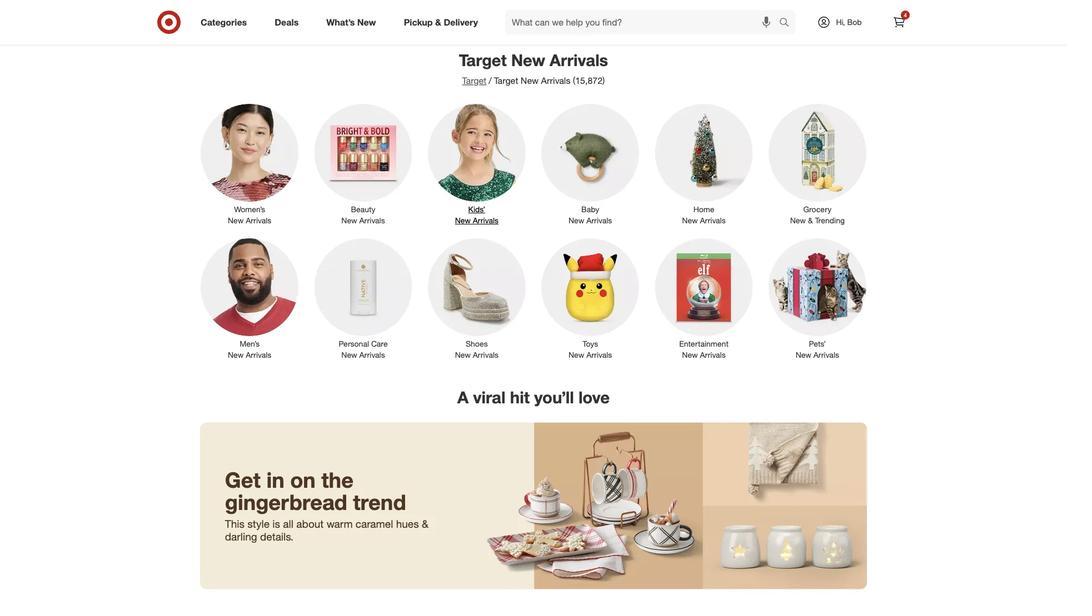 Task type: describe. For each thing, give the bounding box(es) containing it.
hues
[[396, 518, 419, 530]]

arrivals inside personal care new arrivals
[[359, 350, 385, 360]]

arrivals for women's
[[246, 216, 271, 225]]

trending
[[815, 216, 845, 225]]

target right /
[[494, 75, 518, 86]]

pickup
[[404, 17, 433, 28]]

get in on the gingerbread trend this style is all about warm caramel hues & darling details.
[[225, 467, 429, 543]]

on inside score incredible black friday deals now save on top gifts & find new deals each week.
[[487, 23, 496, 32]]

darling
[[225, 530, 257, 543]]

personal care new arrivals
[[339, 339, 388, 360]]

black
[[553, 7, 581, 20]]

arrivals for kids'
[[473, 216, 499, 225]]

grocery
[[804, 205, 832, 214]]

men's new arrivals
[[228, 339, 271, 360]]

home new arrivals
[[682, 205, 726, 225]]

women's
[[234, 205, 265, 214]]

deals link
[[265, 10, 313, 34]]

caramel
[[356, 518, 393, 530]]

arrivals for home
[[700, 216, 726, 225]]

new for target
[[511, 50, 545, 70]]

a viral hit you'll love
[[458, 388, 610, 408]]

entertainment
[[679, 339, 729, 349]]

arrivals left (15,872)
[[541, 75, 571, 86]]

new for beauty
[[342, 216, 357, 225]]

pickup & delivery
[[404, 17, 478, 28]]

save
[[468, 23, 485, 32]]

in
[[267, 467, 284, 493]]

gifts
[[512, 23, 527, 32]]

details.
[[260, 530, 294, 543]]

beauty
[[351, 205, 376, 214]]

target link
[[462, 75, 487, 86]]

new for shoes
[[455, 350, 471, 360]]

personal
[[339, 339, 369, 349]]

new for men's
[[228, 350, 244, 360]]

pets' new arrivals
[[796, 339, 839, 360]]

score
[[468, 7, 498, 20]]

all
[[283, 518, 294, 530]]

new for baby
[[569, 216, 584, 225]]

the
[[321, 467, 354, 493]]

toys new arrivals
[[569, 339, 612, 360]]

What can we help you find? suggestions appear below search field
[[505, 10, 782, 34]]

hi, bob
[[836, 17, 862, 27]]

& inside grocery new & trending
[[808, 216, 813, 225]]

target new arrivals target / target new arrivals (15,872)
[[459, 50, 608, 86]]

categories
[[201, 17, 247, 28]]

/
[[489, 75, 492, 86]]

toys
[[583, 339, 598, 349]]

arrivals for pets'
[[814, 350, 839, 360]]

each
[[589, 23, 606, 32]]

style
[[248, 518, 270, 530]]

warm
[[327, 518, 353, 530]]

incredible
[[501, 7, 550, 20]]

home
[[694, 205, 715, 214]]

get
[[225, 467, 261, 493]]

deals inside score incredible black friday deals now save on top gifts & find new deals each week.
[[618, 7, 646, 20]]

baby
[[582, 205, 599, 214]]

arrivals for entertainment
[[700, 350, 726, 360]]

new right /
[[521, 75, 539, 86]]

search
[[774, 18, 801, 29]]

shoes
[[466, 339, 488, 349]]

arrivals for target
[[550, 50, 608, 70]]

arrivals for beauty
[[359, 216, 385, 225]]

new for home
[[682, 216, 698, 225]]

you'll
[[534, 388, 574, 408]]



Task type: vqa. For each thing, say whether or not it's contained in the screenshot.
4 link
yes



Task type: locate. For each thing, give the bounding box(es) containing it.
arrivals inside shoes new arrivals
[[473, 350, 499, 360]]

this
[[225, 518, 245, 530]]

week.
[[608, 23, 628, 32]]

gingerbread
[[225, 489, 347, 515]]

arrivals inside entertainment new arrivals
[[700, 350, 726, 360]]

arrivals down 'entertainment'
[[700, 350, 726, 360]]

on
[[487, 23, 496, 32], [290, 467, 316, 493]]

entertainment new arrivals
[[679, 339, 729, 360]]

arrivals down home
[[700, 216, 726, 225]]

(15,872)
[[573, 75, 605, 86]]

&
[[435, 17, 441, 28], [529, 23, 534, 32], [808, 216, 813, 225], [422, 518, 429, 530]]

is
[[273, 518, 280, 530]]

deals left what's at the top of the page
[[275, 17, 299, 28]]

beauty new arrivals
[[342, 205, 385, 225]]

bob
[[848, 17, 862, 27]]

on left top
[[487, 23, 496, 32]]

search button
[[774, 10, 801, 37]]

new down women's
[[228, 216, 244, 225]]

arrivals for toys
[[587, 350, 612, 360]]

deals up week. at the top of the page
[[618, 7, 646, 20]]

arrivals down beauty
[[359, 216, 385, 225]]

1 horizontal spatial on
[[487, 23, 496, 32]]

0 vertical spatial on
[[487, 23, 496, 32]]

men's
[[240, 339, 260, 349]]

pets'
[[809, 339, 826, 349]]

kids'
[[468, 205, 485, 214]]

arrivals up (15,872)
[[550, 50, 608, 70]]

& down grocery
[[808, 216, 813, 225]]

women's new arrivals
[[228, 205, 271, 225]]

1 horizontal spatial deals
[[618, 7, 646, 20]]

new inside toys new arrivals
[[569, 350, 584, 360]]

baby new arrivals
[[569, 205, 612, 225]]

new inside personal care new arrivals
[[342, 350, 357, 360]]

new inside entertainment new arrivals
[[682, 350, 698, 360]]

4
[[904, 11, 907, 18]]

4 link
[[887, 10, 912, 34]]

& right the pickup on the top of page
[[435, 17, 441, 28]]

new for grocery
[[790, 216, 806, 225]]

delivery
[[444, 17, 478, 28]]

now
[[649, 7, 670, 20]]

categories link
[[191, 10, 261, 34]]

target up /
[[459, 50, 507, 70]]

new for toys
[[569, 350, 584, 360]]

arrivals down women's
[[246, 216, 271, 225]]

target left /
[[462, 75, 487, 86]]

what's
[[326, 17, 355, 28]]

arrivals
[[550, 50, 608, 70], [541, 75, 571, 86], [246, 216, 271, 225], [359, 216, 385, 225], [473, 216, 499, 225], [587, 216, 612, 225], [700, 216, 726, 225], [246, 350, 271, 360], [359, 350, 385, 360], [473, 350, 499, 360], [587, 350, 612, 360], [700, 350, 726, 360], [814, 350, 839, 360]]

new right what's at the top of the page
[[357, 17, 376, 28]]

new inside kids' new arrivals
[[455, 216, 471, 225]]

new down pets'
[[796, 350, 812, 360]]

new down beauty
[[342, 216, 357, 225]]

arrivals down the baby
[[587, 216, 612, 225]]

arrivals inside women's new arrivals
[[246, 216, 271, 225]]

new
[[357, 17, 376, 28], [511, 50, 545, 70], [521, 75, 539, 86], [228, 216, 244, 225], [342, 216, 357, 225], [455, 216, 471, 225], [569, 216, 584, 225], [682, 216, 698, 225], [790, 216, 806, 225], [228, 350, 244, 360], [342, 350, 357, 360], [455, 350, 471, 360], [569, 350, 584, 360], [682, 350, 698, 360], [796, 350, 812, 360]]

new
[[552, 23, 566, 32]]

grocery new & trending
[[790, 205, 845, 225]]

new inside the home new arrivals
[[682, 216, 698, 225]]

arrivals inside men's new arrivals
[[246, 350, 271, 360]]

trend
[[353, 489, 406, 515]]

new down the baby
[[569, 216, 584, 225]]

arrivals down toys
[[587, 350, 612, 360]]

hit
[[510, 388, 530, 408]]

1 vertical spatial on
[[290, 467, 316, 493]]

new for women's
[[228, 216, 244, 225]]

what's new link
[[317, 10, 390, 34]]

viral
[[473, 388, 506, 408]]

score incredible black friday deals now save on top gifts & find new deals each week.
[[468, 7, 670, 32]]

& inside 'get in on the gingerbread trend this style is all about warm caramel hues & darling details.'
[[422, 518, 429, 530]]

new for entertainment
[[682, 350, 698, 360]]

new down 'entertainment'
[[682, 350, 698, 360]]

love
[[579, 388, 610, 408]]

arrivals for men's
[[246, 350, 271, 360]]

arrivals down men's
[[246, 350, 271, 360]]

new down grocery
[[790, 216, 806, 225]]

deals
[[568, 23, 587, 32]]

a
[[458, 388, 469, 408]]

new inside shoes new arrivals
[[455, 350, 471, 360]]

new inside beauty new arrivals
[[342, 216, 357, 225]]

care
[[371, 339, 388, 349]]

find
[[536, 23, 549, 32]]

new inside grocery new & trending
[[790, 216, 806, 225]]

arrivals inside kids' new arrivals
[[473, 216, 499, 225]]

new inside baby new arrivals
[[569, 216, 584, 225]]

arrivals inside 'pets' new arrivals'
[[814, 350, 839, 360]]

arrivals for baby
[[587, 216, 612, 225]]

& inside score incredible black friday deals now save on top gifts & find new deals each week.
[[529, 23, 534, 32]]

about
[[296, 518, 324, 530]]

on inside 'get in on the gingerbread trend this style is all about warm caramel hues & darling details.'
[[290, 467, 316, 493]]

shoes new arrivals
[[455, 339, 499, 360]]

arrivals inside beauty new arrivals
[[359, 216, 385, 225]]

0 horizontal spatial on
[[290, 467, 316, 493]]

new inside men's new arrivals
[[228, 350, 244, 360]]

arrivals for shoes
[[473, 350, 499, 360]]

& right hues
[[422, 518, 429, 530]]

arrivals inside toys new arrivals
[[587, 350, 612, 360]]

new down "shoes" at the bottom left of page
[[455, 350, 471, 360]]

new down gifts
[[511, 50, 545, 70]]

new inside 'pets' new arrivals'
[[796, 350, 812, 360]]

on right in
[[290, 467, 316, 493]]

new down home
[[682, 216, 698, 225]]

arrivals inside the home new arrivals
[[700, 216, 726, 225]]

new for kids'
[[455, 216, 471, 225]]

new down kids'
[[455, 216, 471, 225]]

arrivals down care
[[359, 350, 385, 360]]

new for pets'
[[796, 350, 812, 360]]

top
[[498, 23, 510, 32]]

friday
[[584, 7, 615, 20]]

new down personal
[[342, 350, 357, 360]]

target
[[459, 50, 507, 70], [462, 75, 487, 86], [494, 75, 518, 86]]

& left find
[[529, 23, 534, 32]]

arrivals inside baby new arrivals
[[587, 216, 612, 225]]

hi,
[[836, 17, 845, 27]]

kids' new arrivals
[[455, 205, 499, 225]]

0 horizontal spatial deals
[[275, 17, 299, 28]]

new for what's
[[357, 17, 376, 28]]

new inside women's new arrivals
[[228, 216, 244, 225]]

new down men's
[[228, 350, 244, 360]]

what's new
[[326, 17, 376, 28]]

arrivals down kids'
[[473, 216, 499, 225]]

arrivals down pets'
[[814, 350, 839, 360]]

deals
[[618, 7, 646, 20], [275, 17, 299, 28]]

new down toys
[[569, 350, 584, 360]]

pickup & delivery link
[[395, 10, 492, 34]]

arrivals down "shoes" at the bottom left of page
[[473, 350, 499, 360]]



